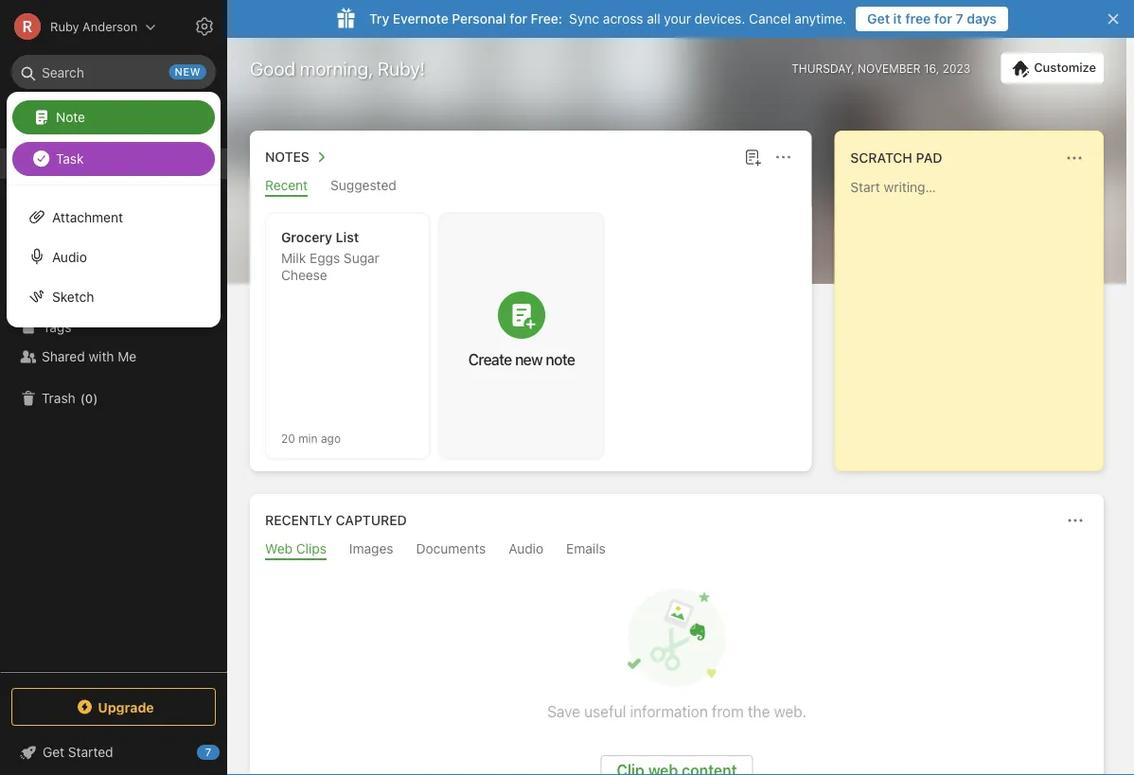 Task type: describe. For each thing, give the bounding box(es) containing it.
sugar
[[344, 251, 380, 266]]

ago
[[321, 432, 341, 445]]

more actions field for recently captured
[[1063, 508, 1089, 534]]

images tab
[[350, 541, 394, 561]]

note
[[56, 109, 85, 124]]

recent
[[265, 178, 308, 193]]

trash ( 0 )
[[42, 391, 98, 406]]

shared
[[42, 349, 85, 365]]

more actions image
[[772, 146, 795, 169]]

ruby anderson
[[50, 19, 138, 34]]

get it free for 7 days
[[868, 11, 998, 27]]

scratch pad
[[851, 150, 943, 166]]

grocery
[[281, 230, 333, 245]]

try evernote personal for free: sync across all your devices. cancel anytime.
[[369, 11, 847, 27]]

Help and Learning task checklist field
[[0, 738, 227, 768]]

create new note button
[[441, 214, 603, 459]]

create
[[469, 351, 512, 369]]

notes for notes ( 1 )
[[42, 216, 78, 232]]

20
[[281, 432, 295, 445]]

0
[[85, 391, 93, 406]]

clips
[[296, 541, 327, 557]]

anytime.
[[795, 11, 847, 27]]

new search field
[[25, 55, 207, 89]]

notes button
[[261, 146, 332, 169]]

more actions image for scratch pad
[[1064, 147, 1087, 170]]

( for notes
[[83, 217, 87, 231]]

web clips tab
[[265, 541, 327, 561]]

task
[[56, 150, 84, 166]]

suggested
[[331, 178, 397, 193]]

tab list for notes
[[254, 178, 808, 197]]

tags button
[[0, 312, 226, 342]]

( for trash
[[80, 391, 85, 406]]

the
[[748, 703, 771, 721]]

anderson
[[83, 19, 138, 34]]

upgrade button
[[11, 689, 216, 727]]

web clips tab panel
[[250, 561, 1105, 776]]

more actions image for recently captured
[[1065, 510, 1088, 532]]

documents
[[416, 541, 486, 557]]

devices.
[[695, 11, 746, 27]]

your
[[664, 11, 691, 27]]

) for trash
[[93, 391, 98, 406]]

shared with me link
[[0, 342, 226, 372]]

get for get started
[[43, 745, 65, 761]]

min
[[299, 432, 318, 445]]

sync
[[570, 11, 600, 27]]

suggested tab
[[331, 178, 397, 197]]

thursday, november 16, 2023
[[792, 62, 971, 75]]

free:
[[531, 11, 563, 27]]

expand notebooks image
[[5, 289, 20, 304]]

good morning, ruby!
[[250, 57, 425, 79]]

note button
[[12, 100, 215, 135]]

november
[[858, 62, 921, 75]]

cheese
[[281, 268, 327, 283]]

task button
[[12, 142, 215, 176]]

thursday,
[[792, 62, 855, 75]]

sketch
[[52, 289, 94, 304]]

personal
[[452, 11, 507, 27]]

captured
[[336, 513, 407, 529]]

free
[[906, 11, 932, 27]]

new inside search field
[[175, 66, 201, 78]]

across
[[603, 11, 644, 27]]

get for get it free for 7 days
[[868, 11, 891, 27]]

good
[[250, 57, 296, 79]]

tasks button
[[0, 240, 226, 270]]

click to collapse image
[[220, 741, 234, 764]]

cancel
[[749, 11, 791, 27]]

recently captured button
[[261, 510, 407, 532]]

for for 7
[[935, 11, 953, 27]]

sketch button
[[7, 277, 221, 316]]

note creation menu element
[[12, 97, 215, 180]]

home
[[42, 156, 78, 171]]

Account field
[[0, 8, 156, 45]]

days
[[967, 11, 998, 27]]



Task type: vqa. For each thing, say whether or not it's contained in the screenshot.
THE WHAT'S NEW field
no



Task type: locate. For each thing, give the bounding box(es) containing it.
recently
[[265, 513, 333, 529]]

Start writing… text field
[[851, 179, 1103, 456]]

) inside 'notes ( 1 )'
[[93, 217, 98, 231]]

try
[[369, 11, 390, 27]]

audio left emails
[[509, 541, 544, 557]]

0 vertical spatial tab list
[[254, 178, 808, 197]]

attachment button
[[7, 197, 221, 237]]

notes ( 1 )
[[42, 216, 98, 232]]

0 horizontal spatial new
[[175, 66, 201, 78]]

more actions field for scratch pad
[[1062, 145, 1088, 171]]

for right free
[[935, 11, 953, 27]]

More actions field
[[770, 144, 797, 171], [1062, 145, 1088, 171], [1063, 508, 1089, 534]]

tree
[[0, 149, 227, 672]]

0 vertical spatial notes
[[265, 149, 310, 165]]

0 vertical spatial audio
[[52, 249, 87, 265]]

0 vertical spatial 7
[[956, 11, 964, 27]]

) inside trash ( 0 )
[[93, 391, 98, 406]]

ruby!
[[378, 57, 425, 79]]

1 tab list from the top
[[254, 178, 808, 197]]

get left it
[[868, 11, 891, 27]]

notebooks link
[[0, 281, 226, 312]]

morning,
[[300, 57, 373, 79]]

2023
[[943, 62, 971, 75]]

tags
[[43, 319, 71, 335]]

for inside button
[[935, 11, 953, 27]]

all
[[647, 11, 661, 27]]

( inside trash ( 0 )
[[80, 391, 85, 406]]

new
[[42, 108, 69, 124]]

tab list for recently captured
[[254, 541, 1101, 561]]

recently captured
[[265, 513, 407, 529]]

recent tab
[[265, 178, 308, 197]]

shared with me
[[42, 349, 137, 365]]

audio
[[52, 249, 87, 265], [509, 541, 544, 557]]

1 horizontal spatial audio
[[509, 541, 544, 557]]

list
[[336, 230, 359, 245]]

1 vertical spatial notes
[[42, 216, 78, 232]]

new down settings icon
[[175, 66, 201, 78]]

me
[[118, 349, 137, 365]]

new
[[175, 66, 201, 78], [515, 351, 543, 369]]

) for notes
[[93, 217, 98, 231]]

20 min ago
[[281, 432, 341, 445]]

notes up tasks
[[42, 216, 78, 232]]

16,
[[925, 62, 940, 75]]

create new note
[[469, 351, 575, 369]]

get inside help and learning task checklist field
[[43, 745, 65, 761]]

2 ) from the top
[[93, 391, 98, 406]]

notes
[[265, 149, 310, 165], [42, 216, 78, 232]]

tree containing home
[[0, 149, 227, 672]]

)
[[93, 217, 98, 231], [93, 391, 98, 406]]

trash
[[42, 391, 76, 406]]

0 horizontal spatial for
[[510, 11, 528, 27]]

) up tasks button
[[93, 217, 98, 231]]

notes inside button
[[265, 149, 310, 165]]

7 left days
[[956, 11, 964, 27]]

tab list containing web clips
[[254, 541, 1101, 561]]

tab list containing recent
[[254, 178, 808, 197]]

get started
[[43, 745, 113, 761]]

save useful information from the web.
[[548, 703, 807, 721]]

new button
[[11, 99, 216, 134]]

new left note
[[515, 351, 543, 369]]

customize button
[[1002, 53, 1105, 83]]

attachment
[[52, 209, 123, 225]]

1 horizontal spatial 7
[[956, 11, 964, 27]]

note
[[546, 351, 575, 369]]

ruby
[[50, 19, 79, 34]]

0 horizontal spatial audio
[[52, 249, 87, 265]]

for for free:
[[510, 11, 528, 27]]

eggs
[[310, 251, 340, 266]]

0 horizontal spatial get
[[43, 745, 65, 761]]

tab list
[[254, 178, 808, 197], [254, 541, 1101, 561]]

web.
[[775, 703, 807, 721]]

notebooks
[[43, 288, 109, 304]]

for left free: on the left top of page
[[510, 11, 528, 27]]

1
[[87, 217, 93, 231]]

1 horizontal spatial new
[[515, 351, 543, 369]]

notes for notes
[[265, 149, 310, 165]]

( inside 'notes ( 1 )'
[[83, 217, 87, 231]]

upgrade
[[98, 700, 154, 715]]

new inside button
[[515, 351, 543, 369]]

1 vertical spatial new
[[515, 351, 543, 369]]

0 vertical spatial more actions image
[[1064, 147, 1087, 170]]

audio button
[[7, 237, 221, 277]]

0 vertical spatial new
[[175, 66, 201, 78]]

1 vertical spatial 7
[[205, 747, 211, 759]]

for
[[510, 11, 528, 27], [935, 11, 953, 27]]

audio tab
[[509, 541, 544, 561]]

1 horizontal spatial get
[[868, 11, 891, 27]]

with
[[89, 349, 114, 365]]

pad
[[917, 150, 943, 166]]

2 tab list from the top
[[254, 541, 1101, 561]]

evernote
[[393, 11, 449, 27]]

images
[[350, 541, 394, 557]]

1 vertical spatial (
[[80, 391, 85, 406]]

more actions image
[[1064, 147, 1087, 170], [1065, 510, 1088, 532]]

notes up recent
[[265, 149, 310, 165]]

1 ) from the top
[[93, 217, 98, 231]]

customize
[[1035, 60, 1097, 75]]

0 vertical spatial )
[[93, 217, 98, 231]]

1 vertical spatial get
[[43, 745, 65, 761]]

web
[[265, 541, 293, 557]]

7
[[956, 11, 964, 27], [205, 747, 211, 759]]

get
[[868, 11, 891, 27], [43, 745, 65, 761]]

home link
[[0, 149, 227, 179]]

it
[[894, 11, 903, 27]]

from
[[712, 703, 744, 721]]

0 vertical spatial (
[[83, 217, 87, 231]]

recent tab panel
[[250, 197, 812, 472]]

grocery list milk eggs sugar cheese
[[281, 230, 380, 283]]

save
[[548, 703, 581, 721]]

1 horizontal spatial for
[[935, 11, 953, 27]]

1 vertical spatial audio
[[509, 541, 544, 557]]

settings image
[[193, 15, 216, 38]]

emails
[[567, 541, 606, 557]]

audio down 'notes ( 1 )'
[[52, 249, 87, 265]]

documents tab
[[416, 541, 486, 561]]

milk
[[281, 251, 306, 266]]

) right trash
[[93, 391, 98, 406]]

get left started
[[43, 745, 65, 761]]

scratch
[[851, 150, 913, 166]]

1 vertical spatial )
[[93, 391, 98, 406]]

7 inside help and learning task checklist field
[[205, 747, 211, 759]]

get inside button
[[868, 11, 891, 27]]

0 horizontal spatial notes
[[42, 216, 78, 232]]

emails tab
[[567, 541, 606, 561]]

1 vertical spatial more actions image
[[1065, 510, 1088, 532]]

7 left click to collapse icon
[[205, 747, 211, 759]]

(
[[83, 217, 87, 231], [80, 391, 85, 406]]

information
[[630, 703, 708, 721]]

started
[[68, 745, 113, 761]]

tasks
[[42, 247, 76, 263]]

1 for from the left
[[510, 11, 528, 27]]

web clips
[[265, 541, 327, 557]]

Search text field
[[25, 55, 203, 89]]

7 inside get it free for 7 days button
[[956, 11, 964, 27]]

get it free for 7 days button
[[857, 7, 1009, 31]]

scratch pad button
[[847, 147, 943, 170]]

useful
[[585, 703, 626, 721]]

0 horizontal spatial 7
[[205, 747, 211, 759]]

0 vertical spatial get
[[868, 11, 891, 27]]

1 vertical spatial tab list
[[254, 541, 1101, 561]]

audio inside button
[[52, 249, 87, 265]]

1 horizontal spatial notes
[[265, 149, 310, 165]]

2 for from the left
[[935, 11, 953, 27]]



